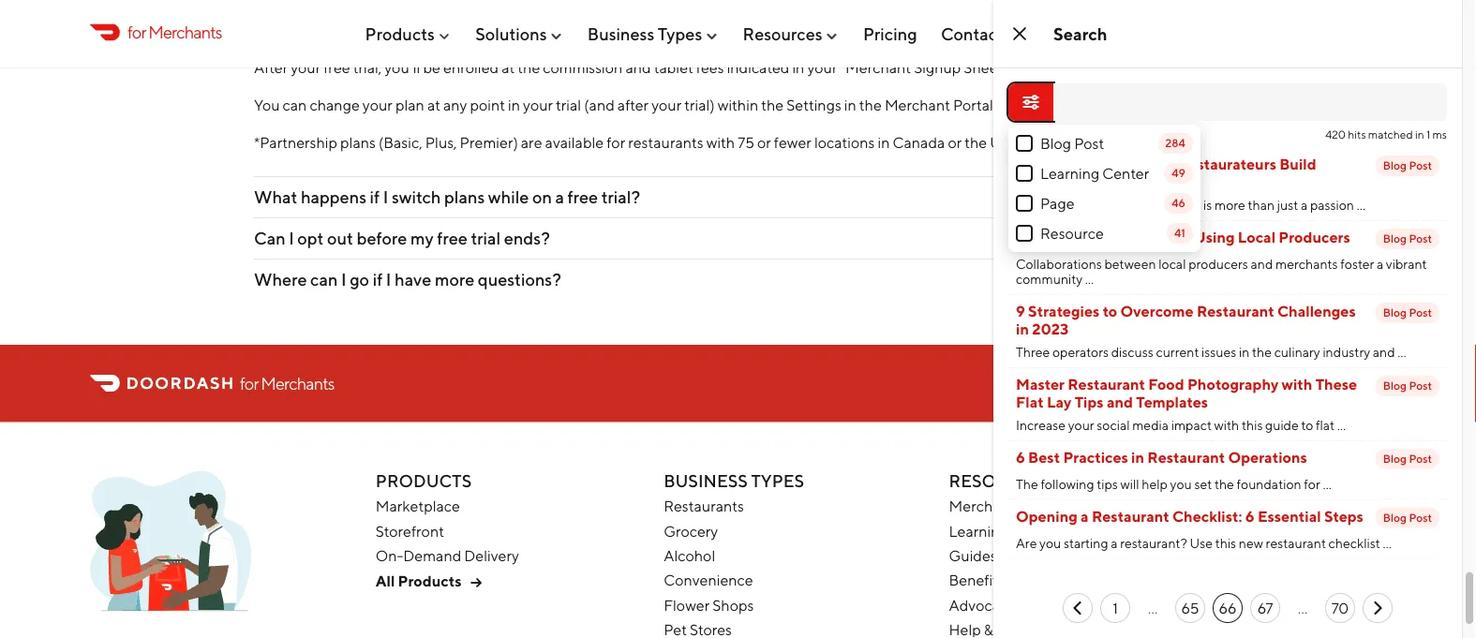 Task type: vqa. For each thing, say whether or not it's contained in the screenshot.
Suite
no



Task type: describe. For each thing, give the bounding box(es) containing it.
restaurant up the following tips will help you set the foundation for …
[[1147, 448, 1225, 466]]

questions?
[[478, 269, 561, 289]]

restaurateurs
[[1123, 197, 1201, 213]]

arrow right image
[[465, 572, 487, 594]]

any
[[443, 96, 467, 114]]

vibrant
[[1386, 256, 1427, 272]]

passion
[[1310, 197, 1354, 213]]

marketplace
[[376, 497, 460, 515]]

close image
[[1008, 22, 1031, 45]]

1 vertical spatial at
[[427, 96, 440, 114]]

starting
[[1064, 535, 1108, 551]]

on-
[[376, 547, 403, 564]]

you
[[254, 96, 280, 114]]

challenges
[[1277, 302, 1356, 320]]

storefront
[[376, 522, 444, 540]]

these inside how these 5 canadian restaurateurs build community
[[1051, 155, 1093, 173]]

portal.
[[953, 96, 996, 114]]

and right the industry
[[1373, 344, 1395, 360]]

1 horizontal spatial 1
[[1426, 128, 1430, 141]]

0 vertical spatial &
[[1000, 547, 1009, 564]]

increase your social media impact with this guide to flat …
[[1016, 417, 1346, 433]]

go to next page image
[[1366, 597, 1389, 619]]

blog post for how these 5 canadian restaurateurs build community
[[1383, 159, 1432, 172]]

access
[[1030, 596, 1077, 614]]

1 horizontal spatial merchants
[[261, 373, 334, 393]]

0 vertical spatial if
[[370, 187, 380, 207]]

essential
[[1258, 507, 1321, 525]]

help
[[1142, 476, 1168, 492]]

9 strategies to overcome restaurant challenges in 2023 link
[[1016, 302, 1368, 337]]

restaurant inside "master restaurant food photography with these flat lay tips and templates"
[[1068, 375, 1145, 393]]

plus,
[[425, 133, 457, 151]]

checklist
[[1329, 535, 1380, 551]]

1 horizontal spatial community
[[1109, 228, 1191, 246]]

2 vertical spatial with
[[1214, 417, 1239, 433]]

chevron down image for where can i go if i have more questions?
[[1186, 268, 1208, 291]]

have
[[395, 269, 431, 289]]

photography
[[1187, 375, 1279, 393]]

discuss
[[1111, 344, 1153, 360]]

where
[[254, 269, 307, 289]]

in left ms
[[1415, 128, 1424, 141]]

0 vertical spatial business types
[[587, 24, 702, 44]]

Page checkbox
[[1016, 195, 1033, 212]]

just
[[1277, 197, 1298, 213]]

are
[[1016, 535, 1037, 551]]

to inside 9 strategies to overcome restaurant challenges in 2023
[[1103, 302, 1117, 320]]

solutions
[[475, 24, 547, 44]]

1 horizontal spatial learning
[[1040, 164, 1099, 182]]

restaurants link
[[664, 497, 744, 515]]

in right settings
[[844, 96, 856, 114]]

become
[[1251, 374, 1307, 392]]

pricing
[[863, 24, 917, 44]]

canada
[[893, 133, 945, 151]]

Blog Post checkbox
[[1016, 135, 1033, 152]]

point
[[470, 96, 505, 114]]

i left go
[[341, 269, 346, 289]]

marketplace link
[[376, 497, 460, 515]]

within
[[718, 96, 758, 114]]

opening a restaurant checklist: 6 essential steps link
[[1016, 507, 1363, 525]]

you'll
[[384, 58, 420, 76]]

collaborations
[[1016, 256, 1102, 272]]

steps
[[1324, 507, 1363, 525]]

0 vertical spatial products
[[365, 24, 435, 44]]

blog post for 6 best practices in restaurant operations
[[1383, 452, 1432, 465]]

0 horizontal spatial you
[[1039, 535, 1061, 551]]

0 vertical spatial with
[[706, 133, 735, 151]]

twitter image
[[1260, 471, 1282, 493]]

your right after
[[291, 58, 321, 76]]

and inside "master restaurant food photography with these flat lay tips and templates"
[[1107, 393, 1133, 410]]

producers
[[1188, 256, 1248, 272]]

local
[[1159, 256, 1186, 272]]

tips
[[1075, 393, 1104, 410]]

settings
[[786, 96, 841, 114]]

matched
[[1368, 128, 1413, 141]]

your up are
[[523, 96, 553, 114]]

in left the canada
[[878, 133, 890, 151]]

industry
[[1323, 344, 1370, 360]]

blog post for how to build community using local producers
[[1383, 232, 1432, 245]]

the right within
[[761, 96, 784, 114]]

1 horizontal spatial for merchants
[[240, 373, 334, 393]]

chevron down image
[[1186, 227, 1208, 250]]

contact link
[[941, 16, 1004, 51]]

6 best practices in restaurant operations
[[1016, 448, 1307, 466]]

in up will
[[1131, 448, 1144, 466]]

284
[[1165, 136, 1185, 150]]

blog for 9 strategies to overcome restaurant challenges in 2023
[[1383, 306, 1407, 319]]

search
[[1053, 23, 1107, 44]]

the down "merchant
[[859, 96, 882, 114]]

2 vertical spatial products
[[398, 572, 462, 590]]

convenience
[[664, 571, 753, 589]]

your down the tips
[[1068, 417, 1094, 433]]

guide
[[1265, 417, 1299, 433]]

restaurant inside 9 strategies to overcome restaurant challenges in 2023
[[1197, 302, 1274, 320]]

advocacy & access link
[[949, 596, 1077, 614]]

2023
[[1032, 320, 1069, 337]]

post for how to build community using local producers
[[1409, 232, 1432, 245]]

new
[[1239, 535, 1263, 551]]

opt
[[297, 228, 324, 248]]

… for opening a restaurant checklist: 6 essential steps
[[1383, 535, 1392, 551]]

the following tips will help you set the foundation for …
[[1016, 476, 1331, 492]]

available
[[545, 133, 604, 151]]

2 or from the left
[[948, 133, 962, 151]]

templates
[[1136, 393, 1208, 410]]

0 horizontal spatial free
[[324, 58, 350, 76]]

culinary
[[1274, 344, 1320, 360]]

how these 5 canadian restaurateurs build community link
[[1016, 155, 1368, 190]]

this for photography
[[1242, 417, 1263, 433]]

the left culinary
[[1252, 344, 1272, 360]]

post for opening a restaurant checklist: 6 essential steps
[[1409, 511, 1432, 524]]

operations
[[1228, 448, 1307, 466]]

0 vertical spatial merchant
[[885, 96, 950, 114]]

1 button
[[1100, 593, 1130, 623]]

in down resources link
[[792, 58, 804, 76]]

i left have
[[386, 269, 391, 289]]

your left plan
[[363, 96, 393, 114]]

collaborations between local producers and merchants foster a vibrant community …
[[1016, 256, 1427, 287]]

opening
[[1016, 507, 1078, 525]]

guides & webinars link
[[949, 547, 1076, 564]]

1 horizontal spatial resources
[[949, 470, 1055, 490]]

0 vertical spatial at
[[502, 58, 515, 76]]

this for checklist:
[[1215, 535, 1236, 551]]

pricing link
[[863, 16, 917, 51]]

what for what drives many restaurateurs is more than just a passion …
[[1016, 197, 1049, 213]]

filters image
[[1020, 91, 1042, 113]]

blog inside merchant blog learning center guides & webinars benefits & discounts advocacy & access
[[1017, 497, 1048, 515]]

all products
[[376, 572, 462, 590]]

enrolled
[[443, 58, 499, 76]]

blog post for opening a restaurant checklist: 6 essential steps
[[1383, 511, 1432, 524]]

using
[[1194, 228, 1235, 246]]

hits
[[1348, 128, 1366, 141]]

flower shops link
[[664, 596, 754, 614]]

… for how these 5 canadian restaurateurs build community
[[1357, 197, 1365, 213]]

tablet
[[654, 58, 693, 76]]

premier)
[[460, 133, 518, 151]]

indicated
[[727, 58, 789, 76]]

flower
[[664, 596, 710, 614]]

… for master restaurant food photography with these flat lay tips and templates
[[1337, 417, 1346, 433]]

can for where
[[310, 269, 338, 289]]

be
[[423, 58, 440, 76]]

operators
[[1052, 344, 1109, 360]]

canadian
[[1108, 155, 1175, 173]]

can for you
[[283, 96, 307, 114]]

1 horizontal spatial types
[[751, 470, 804, 490]]

65 button
[[1175, 593, 1205, 623]]

current
[[1156, 344, 1199, 360]]

1 vertical spatial business types
[[664, 470, 804, 490]]

how to build community using local producers
[[1016, 228, 1350, 246]]

the right set
[[1214, 476, 1234, 492]]

0 vertical spatial you
[[1170, 476, 1192, 492]]

0 vertical spatial plans
[[340, 133, 376, 151]]

community
[[1016, 271, 1083, 287]]

use
[[1190, 535, 1213, 551]]

impact
[[1171, 417, 1212, 433]]

for merchants link
[[90, 19, 222, 45]]

filters button
[[1008, 83, 1053, 121]]

media
[[1132, 417, 1169, 433]]

three operators discuss current issues in the culinary industry and …
[[1016, 344, 1406, 360]]

will
[[1120, 476, 1139, 492]]

resource
[[1040, 224, 1104, 242]]

1 horizontal spatial business
[[664, 470, 748, 490]]

1 ... from the left
[[1148, 599, 1158, 617]]

blog for how to build community using local producers
[[1383, 232, 1407, 245]]

a up starting
[[1081, 507, 1089, 525]]

1 horizontal spatial more
[[1215, 197, 1245, 213]]

partner
[[1321, 374, 1372, 392]]

a inside collaborations between local producers and merchants foster a vibrant community …
[[1377, 256, 1383, 272]]

for inside for merchants link
[[127, 22, 146, 42]]

products link
[[365, 16, 452, 51]]

blog for 6 best practices in restaurant operations
[[1383, 452, 1407, 465]]

instagram image
[[1320, 471, 1342, 493]]

restaurant down will
[[1092, 507, 1169, 525]]

merchant blog learning center guides & webinars benefits & discounts advocacy & access
[[949, 497, 1086, 614]]

… for 6 best practices in restaurant operations
[[1323, 476, 1331, 492]]

lay
[[1047, 393, 1072, 410]]

happens
[[301, 187, 366, 207]]



Task type: locate. For each thing, give the bounding box(es) containing it.
1 horizontal spatial to
[[1103, 302, 1117, 320]]

the down 'solutions' link
[[518, 58, 540, 76]]

free left trial,
[[324, 58, 350, 76]]

2 vertical spatial free
[[437, 228, 468, 248]]

1 how from the top
[[1016, 155, 1048, 173]]

post for how these 5 canadian restaurateurs build community
[[1409, 159, 1432, 172]]

1 horizontal spatial you
[[1170, 476, 1192, 492]]

if right "happens" on the top left
[[370, 187, 380, 207]]

merchant inside merchant blog learning center guides & webinars benefits & discounts advocacy & access
[[949, 497, 1015, 515]]

center up many
[[1102, 164, 1149, 182]]

for merchants inside for merchants link
[[127, 22, 222, 42]]

blog post for master restaurant food photography with these flat lay tips and templates
[[1383, 379, 1432, 392]]

trial left 'ends?'
[[471, 228, 501, 248]]

blog for master restaurant food photography with these flat lay tips and templates
[[1383, 379, 1407, 392]]

blog post for 9 strategies to overcome restaurant challenges in 2023
[[1383, 306, 1432, 319]]

i
[[383, 187, 388, 207], [289, 228, 294, 248], [341, 269, 346, 289], [386, 269, 391, 289]]

to left flat
[[1301, 417, 1313, 433]]

learning inside merchant blog learning center guides & webinars benefits & discounts advocacy & access
[[949, 522, 1008, 540]]

how down the page checkbox
[[1016, 228, 1048, 246]]

facebook image
[[1290, 471, 1312, 493]]

all
[[376, 572, 395, 590]]

chevron down image for what happens if i switch plans while on a free trial?
[[1186, 186, 1208, 208]]

more right is
[[1215, 197, 1245, 213]]

what for what happens if i switch plans while on a free trial?
[[254, 187, 297, 207]]

1 vertical spatial chevron down image
[[1186, 268, 1208, 291]]

if right go
[[373, 269, 383, 289]]

0 horizontal spatial more
[[435, 269, 474, 289]]

products up the marketplace
[[376, 470, 472, 490]]

1 vertical spatial merchant
[[949, 497, 1015, 515]]

at left any
[[427, 96, 440, 114]]

restaurant down discuss
[[1068, 375, 1145, 393]]

build inside how these 5 canadian restaurateurs build community
[[1279, 155, 1316, 173]]

70
[[1331, 599, 1349, 617]]

1 vertical spatial this
[[1215, 535, 1236, 551]]

0 horizontal spatial at
[[427, 96, 440, 114]]

go to previous page image
[[1066, 597, 1089, 619]]

1 horizontal spatial at
[[502, 58, 515, 76]]

how down blog post option
[[1016, 155, 1048, 173]]

… inside collaborations between local producers and merchants foster a vibrant community …
[[1085, 271, 1094, 287]]

with right impact
[[1214, 417, 1239, 433]]

to up collaborations
[[1051, 228, 1066, 246]]

what up can in the left top of the page
[[254, 187, 297, 207]]

than
[[1248, 197, 1275, 213]]

at
[[502, 58, 515, 76], [427, 96, 440, 114]]

fees
[[696, 58, 724, 76]]

0 horizontal spatial ...
[[1148, 599, 1158, 617]]

0 vertical spatial learning
[[1040, 164, 1099, 182]]

merchants
[[1275, 256, 1338, 272]]

0 horizontal spatial plans
[[340, 133, 376, 151]]

1 horizontal spatial with
[[1214, 417, 1239, 433]]

these inside "master restaurant food photography with these flat lay tips and templates"
[[1315, 375, 1357, 393]]

post for 6 best practices in restaurant operations
[[1409, 452, 1432, 465]]

commission
[[543, 58, 623, 76]]

in right issues
[[1239, 344, 1250, 360]]

0 horizontal spatial trial
[[471, 228, 501, 248]]

… right flat
[[1337, 417, 1346, 433]]

2 horizontal spatial free
[[567, 187, 598, 207]]

become a partner
[[1251, 374, 1372, 392]]

blog for opening a restaurant checklist: 6 essential steps
[[1383, 511, 1407, 524]]

1 vertical spatial free
[[567, 187, 598, 207]]

1 vertical spatial types
[[751, 470, 804, 490]]

… right the industry
[[1397, 344, 1406, 360]]

a left partner
[[1310, 374, 1318, 392]]

restaurants
[[628, 133, 704, 151]]

flat
[[1316, 417, 1335, 433]]

1 vertical spatial with
[[1282, 375, 1312, 393]]

learning up guides
[[949, 522, 1008, 540]]

1 vertical spatial for merchants
[[240, 373, 334, 393]]

your up settings
[[807, 58, 837, 76]]

1 vertical spatial center
[[1011, 522, 1058, 540]]

chevron down image up 9 strategies to overcome restaurant challenges in 2023 link
[[1186, 268, 1208, 291]]

blog for how these 5 canadian restaurateurs build community
[[1383, 159, 1407, 172]]

1 vertical spatial more
[[435, 269, 474, 289]]

a right just
[[1301, 197, 1308, 213]]

how for how to build community using local producers
[[1016, 228, 1048, 246]]

trial
[[556, 96, 581, 114], [471, 228, 501, 248]]

... right 67 button
[[1298, 599, 1308, 617]]

1 horizontal spatial free
[[437, 228, 468, 248]]

master restaurant food photography with these flat lay tips and templates
[[1016, 375, 1357, 410]]

resources up merchant blog link
[[949, 470, 1055, 490]]

1 right 'go to previous page' icon
[[1113, 599, 1118, 617]]

social
[[1097, 417, 1130, 433]]

420 hits matched in 1 ms
[[1325, 128, 1447, 141]]

master
[[1016, 375, 1065, 393]]

1 horizontal spatial trial
[[556, 96, 581, 114]]

1 vertical spatial trial
[[471, 228, 501, 248]]

resources
[[743, 24, 822, 44], [949, 470, 1055, 490]]

1 chevron down image from the top
[[1186, 186, 1208, 208]]

for
[[127, 22, 146, 42], [607, 133, 625, 151], [240, 373, 258, 393], [1304, 476, 1320, 492]]

6
[[1016, 448, 1025, 466], [1245, 507, 1255, 525]]

restaurants grocery alcohol convenience flower shops
[[664, 497, 754, 614]]

& down benefits & discounts link
[[1018, 596, 1027, 614]]

instagram link
[[1320, 471, 1342, 493]]

0 horizontal spatial center
[[1011, 522, 1058, 540]]

plans left while
[[444, 187, 485, 207]]

community up between
[[1109, 228, 1191, 246]]

5
[[1096, 155, 1105, 173]]

6 up new
[[1245, 507, 1255, 525]]

master restaurant food photography with these flat lay tips and templates link
[[1016, 375, 1368, 410]]

0 vertical spatial types
[[658, 24, 702, 44]]

and up social on the bottom
[[1107, 393, 1133, 410]]

how inside how these 5 canadian restaurateurs build community
[[1016, 155, 1048, 173]]

ms
[[1432, 128, 1447, 141]]

these
[[1051, 155, 1093, 173], [1315, 375, 1357, 393]]

in inside 9 strategies to overcome restaurant challenges in 2023
[[1016, 320, 1029, 337]]

restaurateurs
[[1178, 155, 1276, 173]]

following
[[1041, 476, 1094, 492]]

1 vertical spatial 1
[[1113, 599, 1118, 617]]

67 button
[[1250, 593, 1280, 623]]

after
[[254, 58, 288, 76]]

a right on
[[555, 187, 564, 207]]

what up resource option
[[1016, 197, 1049, 213]]

1 vertical spatial if
[[373, 269, 383, 289]]

before
[[357, 228, 407, 248]]

Resource checkbox
[[1016, 225, 1033, 242]]

i left opt
[[289, 228, 294, 248]]

0 vertical spatial for merchants
[[127, 22, 222, 42]]

46
[[1172, 196, 1185, 210]]

... right 1 button
[[1148, 599, 1158, 617]]

more right have
[[435, 269, 474, 289]]

… for 9 strategies to overcome restaurant challenges in 2023
[[1397, 344, 1406, 360]]

alcohol link
[[664, 547, 715, 564]]

can right you
[[283, 96, 307, 114]]

1 horizontal spatial center
[[1102, 164, 1149, 182]]

0 horizontal spatial these
[[1051, 155, 1093, 173]]

build
[[1279, 155, 1316, 173], [1069, 228, 1106, 246]]

my
[[411, 228, 434, 248]]

with inside "master restaurant food photography with these flat lay tips and templates"
[[1282, 375, 1312, 393]]

can
[[283, 96, 307, 114], [310, 269, 338, 289]]

… right checklist
[[1383, 535, 1392, 551]]

0 vertical spatial community
[[1016, 173, 1098, 190]]

post for 9 strategies to overcome restaurant challenges in 2023
[[1409, 306, 1432, 319]]

0 horizontal spatial can
[[283, 96, 307, 114]]

2 horizontal spatial to
[[1301, 417, 1313, 433]]

for merchants
[[127, 22, 222, 42], [240, 373, 334, 393]]

where can i go if i have more questions?
[[254, 269, 561, 289]]

Learning Center checkbox
[[1016, 165, 1033, 182]]

0 vertical spatial how
[[1016, 155, 1048, 173]]

1 horizontal spatial ...
[[1298, 599, 1308, 617]]

66
[[1219, 599, 1237, 617]]

6 left best
[[1016, 448, 1025, 466]]

between
[[1104, 256, 1156, 272]]

0 horizontal spatial to
[[1051, 228, 1066, 246]]

41
[[1174, 226, 1185, 240]]

2 ... from the left
[[1298, 599, 1308, 617]]

more
[[1215, 197, 1245, 213], [435, 269, 474, 289]]

1 vertical spatial products
[[376, 470, 472, 490]]

0 vertical spatial business
[[587, 24, 654, 44]]

become a partner link
[[1251, 374, 1372, 392]]

1 vertical spatial plans
[[444, 187, 485, 207]]

set
[[1194, 476, 1212, 492]]

0 horizontal spatial community
[[1016, 173, 1098, 190]]

with
[[706, 133, 735, 151], [1282, 375, 1312, 393], [1214, 417, 1239, 433]]

us.
[[990, 133, 1013, 151]]

1 horizontal spatial plans
[[444, 187, 485, 207]]

0 vertical spatial chevron down image
[[1186, 186, 1208, 208]]

2 vertical spatial &
[[1018, 596, 1027, 614]]

build down many
[[1069, 228, 1106, 246]]

0 vertical spatial 1
[[1426, 128, 1430, 141]]

0 vertical spatial trial
[[556, 96, 581, 114]]

2 how from the top
[[1016, 228, 1048, 246]]

1
[[1426, 128, 1430, 141], [1113, 599, 1118, 617]]

1 vertical spatial can
[[310, 269, 338, 289]]

or right the canada
[[948, 133, 962, 151]]

business up after your free trial, you'll be enrolled at the commission and tablet fees indicated in your "merchant signup sheet."
[[587, 24, 654, 44]]

… for how to build community using local producers
[[1085, 271, 1094, 287]]

1 horizontal spatial 6
[[1245, 507, 1255, 525]]

in right the point
[[508, 96, 520, 114]]

learning
[[1040, 164, 1099, 182], [949, 522, 1008, 540]]

1 horizontal spatial these
[[1315, 375, 1357, 393]]

1 vertical spatial to
[[1103, 302, 1117, 320]]

plans left (basic,
[[340, 133, 376, 151]]

1 vertical spatial merchants
[[261, 373, 334, 393]]

doordash for merchants image
[[90, 471, 251, 622]]

0 vertical spatial free
[[324, 58, 350, 76]]

… right passion
[[1357, 197, 1365, 213]]

in
[[792, 58, 804, 76], [508, 96, 520, 114], [844, 96, 856, 114], [1415, 128, 1424, 141], [878, 133, 890, 151], [1016, 320, 1029, 337], [1239, 344, 1250, 360], [1131, 448, 1144, 466]]

with left 75
[[706, 133, 735, 151]]

trial)
[[684, 96, 715, 114]]

a
[[555, 187, 564, 207], [1301, 197, 1308, 213], [1377, 256, 1383, 272], [1310, 374, 1318, 392], [1081, 507, 1089, 525], [1111, 535, 1118, 551]]

2 vertical spatial to
[[1301, 417, 1313, 433]]

business types up after your free trial, you'll be enrolled at the commission and tablet fees indicated in your "merchant signup sheet."
[[587, 24, 702, 44]]

1 vertical spatial learning
[[949, 522, 1008, 540]]

facebook link
[[1290, 471, 1312, 493]]

0 horizontal spatial resources
[[743, 24, 822, 44]]

2 chevron down image from the top
[[1186, 268, 1208, 291]]

1 vertical spatial business
[[664, 470, 748, 490]]

learning up 'drives' at the top of the page
[[1040, 164, 1099, 182]]

1 vertical spatial community
[[1109, 228, 1191, 246]]

49
[[1172, 166, 1185, 180]]

2 horizontal spatial with
[[1282, 375, 1312, 393]]

and left the "tablet"
[[625, 58, 651, 76]]

merchant up learning center link
[[949, 497, 1015, 515]]

0 horizontal spatial types
[[658, 24, 702, 44]]

trial,
[[353, 58, 382, 76]]

these down the industry
[[1315, 375, 1357, 393]]

delivery
[[464, 547, 519, 564]]

0 horizontal spatial build
[[1069, 228, 1106, 246]]

foundation
[[1237, 476, 1301, 492]]

build up just
[[1279, 155, 1316, 173]]

0 horizontal spatial 1
[[1113, 599, 1118, 617]]

free left trial?
[[567, 187, 598, 207]]

… right 'community'
[[1085, 271, 1094, 287]]

& down "guides & webinars" "link" at the bottom right
[[1007, 571, 1017, 589]]

chevron down image right 46
[[1186, 186, 1208, 208]]

in up three
[[1016, 320, 1029, 337]]

while
[[488, 187, 529, 207]]

1 vertical spatial build
[[1069, 228, 1106, 246]]

change
[[310, 96, 360, 114]]

and inside collaborations between local producers and merchants foster a vibrant community …
[[1251, 256, 1273, 272]]

center inside merchant blog learning center guides & webinars benefits & discounts advocacy & access
[[1011, 522, 1058, 540]]

resources up indicated
[[743, 24, 822, 44]]

best
[[1028, 448, 1060, 466]]

how for how these 5 canadian restaurateurs build community
[[1016, 155, 1048, 173]]

0 vertical spatial center
[[1102, 164, 1149, 182]]

business types up "restaurants" "link"
[[664, 470, 804, 490]]

& down learning center link
[[1000, 547, 1009, 564]]

on
[[532, 187, 552, 207]]

0 horizontal spatial this
[[1215, 535, 1236, 551]]

1 horizontal spatial build
[[1279, 155, 1316, 173]]

merchant
[[885, 96, 950, 114], [949, 497, 1015, 515]]

0 vertical spatial resources
[[743, 24, 822, 44]]

plans
[[340, 133, 376, 151], [444, 187, 485, 207]]

what drives many restaurateurs is more than just a passion …
[[1016, 197, 1365, 213]]

a right starting
[[1111, 535, 1118, 551]]

0 vertical spatial 6
[[1016, 448, 1025, 466]]

0 vertical spatial can
[[283, 96, 307, 114]]

6 best practices in restaurant operations link
[[1016, 448, 1307, 466]]

your left trial)
[[651, 96, 681, 114]]

you left set
[[1170, 476, 1192, 492]]

the left 'us.'
[[965, 133, 987, 151]]

restaurant down collaborations between local producers and merchants foster a vibrant community …
[[1197, 302, 1274, 320]]

0 vertical spatial these
[[1051, 155, 1093, 173]]

1 inside button
[[1113, 599, 1118, 617]]

these left the '5'
[[1051, 155, 1093, 173]]

0 horizontal spatial business
[[587, 24, 654, 44]]

i left switch at the left of page
[[383, 187, 388, 207]]

you right are at the right bottom of page
[[1039, 535, 1061, 551]]

chevron down image
[[1186, 186, 1208, 208], [1186, 268, 1208, 291]]

a right foster
[[1377, 256, 1383, 272]]

… right facebook icon
[[1323, 476, 1331, 492]]

1 vertical spatial how
[[1016, 228, 1048, 246]]

storefront link
[[376, 522, 444, 540]]

merchant up the canada
[[885, 96, 950, 114]]

with down culinary
[[1282, 375, 1312, 393]]

after your free trial, you'll be enrolled at the commission and tablet fees indicated in your "merchant signup sheet."
[[254, 58, 1014, 76]]

center
[[1102, 164, 1149, 182], [1011, 522, 1058, 540]]

*partnership
[[254, 133, 337, 151]]

products down demand
[[398, 572, 462, 590]]

0 vertical spatial to
[[1051, 228, 1066, 246]]

0 vertical spatial build
[[1279, 155, 1316, 173]]

and down local
[[1251, 256, 1273, 272]]

to right 'strategies'
[[1103, 302, 1117, 320]]

trial left (and
[[556, 96, 581, 114]]

community up page
[[1016, 173, 1098, 190]]

benefits & discounts link
[[949, 571, 1086, 589]]

grocery link
[[664, 522, 718, 540]]

1 left ms
[[1426, 128, 1430, 141]]

1 vertical spatial resources
[[949, 470, 1055, 490]]

1 horizontal spatial what
[[1016, 197, 1049, 213]]

0 vertical spatial merchants
[[148, 22, 222, 42]]

...
[[1148, 599, 1158, 617], [1298, 599, 1308, 617]]

center up webinars
[[1011, 522, 1058, 540]]

1 horizontal spatial this
[[1242, 417, 1263, 433]]

1 vertical spatial &
[[1007, 571, 1017, 589]]

products up you'll
[[365, 24, 435, 44]]

0 horizontal spatial what
[[254, 187, 297, 207]]

signup
[[914, 58, 961, 76]]

business types link
[[587, 16, 719, 51]]

this left guide
[[1242, 417, 1263, 433]]

community inside how these 5 canadian restaurateurs build community
[[1016, 173, 1098, 190]]

1 horizontal spatial or
[[948, 133, 962, 151]]

0 vertical spatial this
[[1242, 417, 1263, 433]]

post for master restaurant food photography with these flat lay tips and templates
[[1409, 379, 1432, 392]]

this
[[1242, 417, 1263, 433], [1215, 535, 1236, 551]]

1 or from the left
[[757, 133, 771, 151]]

0 horizontal spatial or
[[757, 133, 771, 151]]



